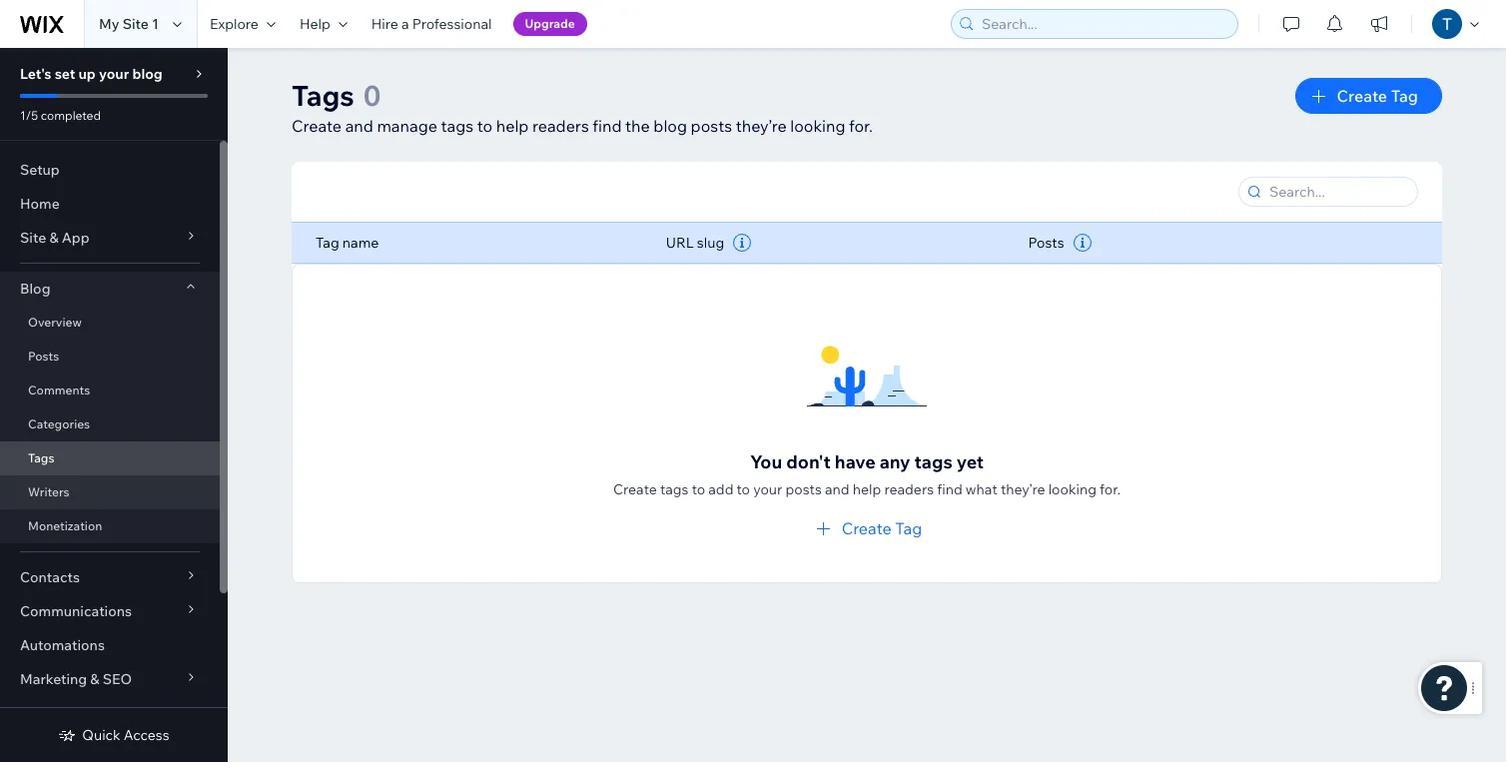 Task type: locate. For each thing, give the bounding box(es) containing it.
writers link
[[0, 476, 220, 510]]

create tag
[[1338, 86, 1419, 106], [842, 519, 923, 539]]

0 horizontal spatial create tag button
[[812, 517, 923, 541]]

they're
[[736, 116, 787, 136], [1001, 481, 1046, 499]]

your down you
[[754, 481, 783, 499]]

0 horizontal spatial posts
[[691, 116, 733, 136]]

posts down don't
[[786, 481, 822, 499]]

find
[[593, 116, 622, 136], [938, 481, 963, 499]]

1 horizontal spatial readers
[[885, 481, 934, 499]]

hire a professional
[[371, 15, 492, 33]]

1 horizontal spatial your
[[754, 481, 783, 499]]

1 horizontal spatial for.
[[1100, 481, 1121, 499]]

0 horizontal spatial tags
[[441, 116, 474, 136]]

1 vertical spatial find
[[938, 481, 963, 499]]

1 vertical spatial posts
[[786, 481, 822, 499]]

1 horizontal spatial help
[[853, 481, 882, 499]]

& left app
[[49, 229, 59, 247]]

and down have
[[825, 481, 850, 499]]

your
[[99, 65, 129, 83], [754, 481, 783, 499]]

1 horizontal spatial find
[[938, 481, 963, 499]]

tags
[[441, 116, 474, 136], [915, 451, 953, 474], [660, 481, 689, 499]]

1 horizontal spatial and
[[825, 481, 850, 499]]

1 vertical spatial create tag button
[[812, 517, 923, 541]]

1 vertical spatial your
[[754, 481, 783, 499]]

analytics & reports
[[20, 704, 149, 722]]

to left add
[[692, 481, 706, 499]]

analytics
[[20, 704, 81, 722]]

create inside tags 0 create and manage tags to help readers find the blog posts they're looking for.
[[292, 116, 342, 136]]

contacts
[[20, 569, 80, 587]]

2 horizontal spatial tags
[[915, 451, 953, 474]]

tags inside tags 0 create and manage tags to help readers find the blog posts they're looking for.
[[292, 78, 354, 113]]

create inside you don't have any tags yet create tags to add to your posts and help readers find what they're looking for.
[[614, 481, 657, 499]]

find left what
[[938, 481, 963, 499]]

1 vertical spatial tag
[[316, 234, 339, 252]]

help
[[496, 116, 529, 136], [853, 481, 882, 499]]

1 vertical spatial blog
[[654, 116, 688, 136]]

0 horizontal spatial blog
[[132, 65, 163, 83]]

0 horizontal spatial find
[[593, 116, 622, 136]]

0 vertical spatial readers
[[533, 116, 589, 136]]

create tag for create tag button to the left
[[842, 519, 923, 539]]

0 horizontal spatial your
[[99, 65, 129, 83]]

quick
[[82, 726, 121, 744]]

1 horizontal spatial tag
[[896, 519, 923, 539]]

hire a professional link
[[359, 0, 504, 48]]

& left seo
[[90, 670, 99, 688]]

0 vertical spatial search... field
[[976, 10, 1232, 38]]

professional
[[412, 15, 492, 33]]

0 vertical spatial tags
[[292, 78, 354, 113]]

0 horizontal spatial site
[[20, 229, 46, 247]]

0 vertical spatial for.
[[849, 116, 873, 136]]

1 horizontal spatial tags
[[292, 78, 354, 113]]

0 horizontal spatial help
[[496, 116, 529, 136]]

1 horizontal spatial posts
[[786, 481, 822, 499]]

0 vertical spatial blog
[[132, 65, 163, 83]]

1 vertical spatial for.
[[1100, 481, 1121, 499]]

writers
[[28, 485, 70, 500]]

tags
[[292, 78, 354, 113], [28, 451, 54, 466]]

0 vertical spatial site
[[123, 15, 149, 33]]

site down home
[[20, 229, 46, 247]]

0 vertical spatial find
[[593, 116, 622, 136]]

to right "manage"
[[477, 116, 493, 136]]

tags right "manage"
[[441, 116, 474, 136]]

1 vertical spatial posts
[[28, 349, 59, 364]]

& inside dropdown button
[[90, 670, 99, 688]]

tag
[[1392, 86, 1419, 106], [316, 234, 339, 252], [896, 519, 923, 539]]

0 horizontal spatial tag
[[316, 234, 339, 252]]

looking inside you don't have any tags yet create tags to add to your posts and help readers find what they're looking for.
[[1049, 481, 1097, 499]]

posts
[[1029, 234, 1065, 252], [28, 349, 59, 364]]

your inside sidebar element
[[99, 65, 129, 83]]

and
[[345, 116, 374, 136], [825, 481, 850, 499]]

you
[[750, 451, 783, 474]]

comments link
[[0, 374, 220, 408]]

0
[[363, 78, 381, 113]]

readers left the
[[533, 116, 589, 136]]

0 vertical spatial create tag
[[1338, 86, 1419, 106]]

find left the
[[593, 116, 622, 136]]

1 vertical spatial they're
[[1001, 481, 1046, 499]]

categories link
[[0, 408, 220, 442]]

0 vertical spatial they're
[[736, 116, 787, 136]]

site & app button
[[0, 221, 220, 255]]

the
[[626, 116, 650, 136]]

my site 1
[[99, 15, 159, 33]]

posts for 0
[[691, 116, 733, 136]]

Search... field
[[976, 10, 1232, 38], [1264, 178, 1412, 206]]

0 vertical spatial your
[[99, 65, 129, 83]]

1 vertical spatial create tag
[[842, 519, 923, 539]]

0 horizontal spatial tags
[[28, 451, 54, 466]]

0 horizontal spatial for.
[[849, 116, 873, 136]]

blog right the
[[654, 116, 688, 136]]

help
[[300, 15, 331, 33]]

completed
[[41, 108, 101, 123]]

blog
[[20, 280, 50, 298]]

1 horizontal spatial tags
[[660, 481, 689, 499]]

name
[[343, 234, 379, 252]]

tags up writers
[[28, 451, 54, 466]]

create tag for the right create tag button
[[1338, 86, 1419, 106]]

your inside you don't have any tags yet create tags to add to your posts and help readers find what they're looking for.
[[754, 481, 783, 499]]

for. inside you don't have any tags yet create tags to add to your posts and help readers find what they're looking for.
[[1100, 481, 1121, 499]]

0 horizontal spatial posts
[[28, 349, 59, 364]]

tags link
[[0, 442, 220, 476]]

and down 0
[[345, 116, 374, 136]]

they're inside tags 0 create and manage tags to help readers find the blog posts they're looking for.
[[736, 116, 787, 136]]

1 vertical spatial looking
[[1049, 481, 1097, 499]]

1 vertical spatial &
[[90, 670, 99, 688]]

0 horizontal spatial looking
[[791, 116, 846, 136]]

0 horizontal spatial search... field
[[976, 10, 1232, 38]]

slug
[[697, 234, 725, 252]]

1 vertical spatial site
[[20, 229, 46, 247]]

looking
[[791, 116, 846, 136], [1049, 481, 1097, 499]]

1 horizontal spatial create tag
[[1338, 86, 1419, 106]]

posts inside tags 0 create and manage tags to help readers find the blog posts they're looking for.
[[691, 116, 733, 136]]

url slug
[[666, 234, 725, 252]]

blog
[[132, 65, 163, 83], [654, 116, 688, 136]]

to
[[477, 116, 493, 136], [692, 481, 706, 499], [737, 481, 750, 499]]

tags left add
[[660, 481, 689, 499]]

readers down the any
[[885, 481, 934, 499]]

contacts button
[[0, 561, 220, 595]]

help button
[[288, 0, 359, 48]]

tags left 0
[[292, 78, 354, 113]]

&
[[49, 229, 59, 247], [90, 670, 99, 688], [84, 704, 93, 722]]

marketing & seo
[[20, 670, 132, 688]]

site left 1
[[123, 15, 149, 33]]

any
[[880, 451, 911, 474]]

yet
[[957, 451, 984, 474]]

0 vertical spatial &
[[49, 229, 59, 247]]

monetization link
[[0, 510, 220, 544]]

home link
[[0, 187, 220, 221]]

2 horizontal spatial tag
[[1392, 86, 1419, 106]]

0 vertical spatial looking
[[791, 116, 846, 136]]

& up quick
[[84, 704, 93, 722]]

blog down 1
[[132, 65, 163, 83]]

0 horizontal spatial to
[[477, 116, 493, 136]]

2 vertical spatial tags
[[660, 481, 689, 499]]

0 horizontal spatial they're
[[736, 116, 787, 136]]

your right "up" at the left of the page
[[99, 65, 129, 83]]

what
[[966, 481, 998, 499]]

site
[[123, 15, 149, 33], [20, 229, 46, 247]]

1 horizontal spatial looking
[[1049, 481, 1097, 499]]

looking inside tags 0 create and manage tags to help readers find the blog posts they're looking for.
[[791, 116, 846, 136]]

0 vertical spatial posts
[[691, 116, 733, 136]]

automations link
[[0, 629, 220, 663]]

create
[[1338, 86, 1388, 106], [292, 116, 342, 136], [614, 481, 657, 499], [842, 519, 892, 539]]

analytics & reports button
[[0, 696, 220, 730]]

0 vertical spatial posts
[[1029, 234, 1065, 252]]

marketing & seo button
[[0, 663, 220, 696]]

to right add
[[737, 481, 750, 499]]

create tag button
[[1296, 78, 1443, 114], [812, 517, 923, 541]]

posts right the
[[691, 116, 733, 136]]

tag name
[[316, 234, 379, 252]]

tags left yet
[[915, 451, 953, 474]]

a
[[402, 15, 409, 33]]

0 vertical spatial help
[[496, 116, 529, 136]]

reports
[[97, 704, 149, 722]]

1 vertical spatial readers
[[885, 481, 934, 499]]

tags inside tags 0 create and manage tags to help readers find the blog posts they're looking for.
[[441, 116, 474, 136]]

and inside tags 0 create and manage tags to help readers find the blog posts they're looking for.
[[345, 116, 374, 136]]

1 vertical spatial tags
[[28, 451, 54, 466]]

1 vertical spatial and
[[825, 481, 850, 499]]

0 horizontal spatial readers
[[533, 116, 589, 136]]

for.
[[849, 116, 873, 136], [1100, 481, 1121, 499]]

posts inside you don't have any tags yet create tags to add to your posts and help readers find what they're looking for.
[[786, 481, 822, 499]]

readers
[[533, 116, 589, 136], [885, 481, 934, 499]]

1 vertical spatial help
[[853, 481, 882, 499]]

0 horizontal spatial and
[[345, 116, 374, 136]]

1 horizontal spatial blog
[[654, 116, 688, 136]]

2 vertical spatial &
[[84, 704, 93, 722]]

1/5 completed
[[20, 108, 101, 123]]

0 horizontal spatial create tag
[[842, 519, 923, 539]]

sidebar element
[[0, 48, 228, 762]]

1 horizontal spatial search... field
[[1264, 178, 1412, 206]]

app
[[62, 229, 90, 247]]

1 horizontal spatial create tag button
[[1296, 78, 1443, 114]]

1 horizontal spatial they're
[[1001, 481, 1046, 499]]

0 vertical spatial and
[[345, 116, 374, 136]]

posts
[[691, 116, 733, 136], [786, 481, 822, 499]]

0 vertical spatial create tag button
[[1296, 78, 1443, 114]]

tags inside sidebar element
[[28, 451, 54, 466]]

2 vertical spatial tag
[[896, 519, 923, 539]]

0 vertical spatial tags
[[441, 116, 474, 136]]



Task type: describe. For each thing, give the bounding box(es) containing it.
monetization
[[28, 519, 102, 534]]

automations
[[20, 637, 105, 655]]

add
[[709, 481, 734, 499]]

readers inside tags 0 create and manage tags to help readers find the blog posts they're looking for.
[[533, 116, 589, 136]]

comments
[[28, 383, 90, 398]]

categories
[[28, 417, 90, 432]]

blog inside sidebar element
[[132, 65, 163, 83]]

help inside tags 0 create and manage tags to help readers find the blog posts they're looking for.
[[496, 116, 529, 136]]

1 horizontal spatial site
[[123, 15, 149, 33]]

posts link
[[0, 340, 220, 374]]

blog inside tags 0 create and manage tags to help readers find the blog posts they're looking for.
[[654, 116, 688, 136]]

manage
[[377, 116, 438, 136]]

1 vertical spatial search... field
[[1264, 178, 1412, 206]]

& for marketing
[[90, 670, 99, 688]]

2 horizontal spatial to
[[737, 481, 750, 499]]

setup link
[[0, 153, 220, 187]]

hire
[[371, 15, 399, 33]]

quick access button
[[58, 726, 170, 744]]

set
[[55, 65, 75, 83]]

let's set up your blog
[[20, 65, 163, 83]]

have
[[835, 451, 876, 474]]

upgrade button
[[513, 12, 587, 36]]

let's
[[20, 65, 52, 83]]

for. inside tags 0 create and manage tags to help readers find the blog posts they're looking for.
[[849, 116, 873, 136]]

my
[[99, 15, 119, 33]]

readers inside you don't have any tags yet create tags to add to your posts and help readers find what they're looking for.
[[885, 481, 934, 499]]

blog button
[[0, 272, 220, 306]]

access
[[124, 726, 170, 744]]

communications
[[20, 603, 132, 621]]

& for analytics
[[84, 704, 93, 722]]

posts for don't
[[786, 481, 822, 499]]

1 horizontal spatial to
[[692, 481, 706, 499]]

help inside you don't have any tags yet create tags to add to your posts and help readers find what they're looking for.
[[853, 481, 882, 499]]

upgrade
[[525, 16, 575, 31]]

find inside you don't have any tags yet create tags to add to your posts and help readers find what they're looking for.
[[938, 481, 963, 499]]

site & app
[[20, 229, 90, 247]]

1 horizontal spatial posts
[[1029, 234, 1065, 252]]

posts inside 'link'
[[28, 349, 59, 364]]

1
[[152, 15, 159, 33]]

site inside popup button
[[20, 229, 46, 247]]

seo
[[103, 670, 132, 688]]

explore
[[210, 15, 259, 33]]

communications button
[[0, 595, 220, 629]]

setup
[[20, 161, 60, 179]]

tags for tags 0 create and manage tags to help readers find the blog posts they're looking for.
[[292, 78, 354, 113]]

& for site
[[49, 229, 59, 247]]

quick access
[[82, 726, 170, 744]]

tags for tags
[[28, 451, 54, 466]]

0 vertical spatial tag
[[1392, 86, 1419, 106]]

and inside you don't have any tags yet create tags to add to your posts and help readers find what they're looking for.
[[825, 481, 850, 499]]

tags 0 create and manage tags to help readers find the blog posts they're looking for.
[[292, 78, 873, 136]]

1 vertical spatial tags
[[915, 451, 953, 474]]

find inside tags 0 create and manage tags to help readers find the blog posts they're looking for.
[[593, 116, 622, 136]]

don't
[[787, 451, 831, 474]]

they're inside you don't have any tags yet create tags to add to your posts and help readers find what they're looking for.
[[1001, 481, 1046, 499]]

overview
[[28, 315, 82, 330]]

overview link
[[0, 306, 220, 340]]

1/5
[[20, 108, 38, 123]]

up
[[78, 65, 96, 83]]

to inside tags 0 create and manage tags to help readers find the blog posts they're looking for.
[[477, 116, 493, 136]]

marketing
[[20, 670, 87, 688]]

home
[[20, 195, 60, 213]]

you don't have any tags yet create tags to add to your posts and help readers find what they're looking for.
[[614, 451, 1121, 499]]

url
[[666, 234, 694, 252]]



Task type: vqa. For each thing, say whether or not it's contained in the screenshot.
The 12
no



